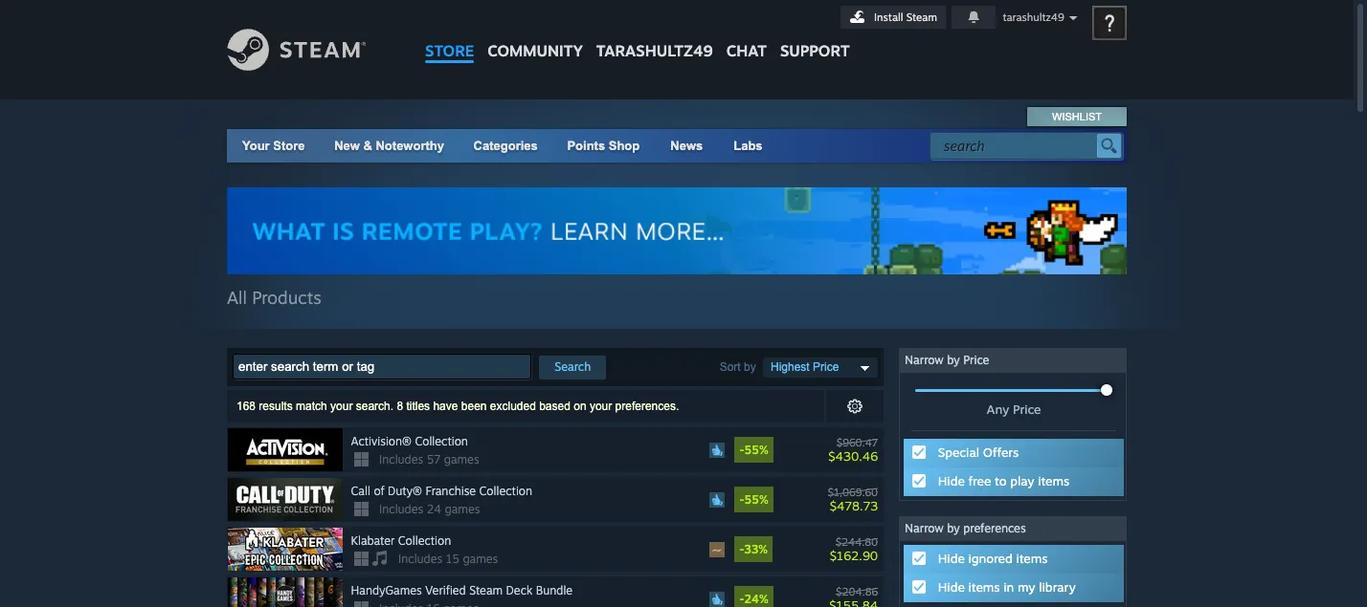 Task type: describe. For each thing, give the bounding box(es) containing it.
by right sort
[[744, 361, 756, 374]]

hide for hide ignored items
[[938, 551, 965, 567]]

support
[[780, 41, 850, 60]]

-33%
[[739, 543, 768, 557]]

products
[[252, 287, 321, 308]]

2 vertical spatial games
[[463, 552, 498, 567]]

call
[[351, 484, 370, 499]]

hide for hide free to play items
[[938, 474, 965, 489]]

1 horizontal spatial tarashultz49
[[1003, 11, 1064, 24]]

&
[[363, 139, 372, 153]]

- for $430.46
[[739, 443, 744, 458]]

2 vertical spatial includes
[[398, 552, 442, 567]]

new
[[334, 139, 360, 153]]

categories link
[[473, 139, 538, 153]]

categories
[[473, 139, 538, 153]]

- for $162.90
[[739, 543, 744, 557]]

call of duty® franchise collection
[[351, 484, 532, 499]]

sort by
[[720, 361, 756, 374]]

$430.46
[[828, 449, 878, 464]]

hide items in my library
[[938, 580, 1076, 595]]

24
[[427, 503, 441, 517]]

chat link
[[720, 0, 773, 65]]

wishlist
[[1052, 111, 1102, 123]]

points shop
[[567, 139, 640, 153]]

free
[[968, 474, 991, 489]]

by for hide ignored items
[[947, 522, 960, 536]]

$204.86
[[836, 585, 878, 599]]

match
[[296, 400, 327, 414]]

of
[[374, 484, 384, 499]]

narrow by preferences
[[905, 522, 1026, 536]]

labs
[[734, 139, 763, 153]]

2 vertical spatial items
[[968, 580, 1000, 595]]

new & noteworthy link
[[334, 139, 444, 153]]

preferences.
[[615, 400, 679, 414]]

hide for hide items in my library
[[938, 580, 965, 595]]

install steam link
[[841, 6, 946, 29]]

shop
[[609, 139, 640, 153]]

verified
[[425, 584, 466, 598]]

handygames
[[351, 584, 422, 598]]

store
[[273, 139, 305, 153]]

57
[[427, 453, 441, 467]]

install steam
[[874, 11, 937, 24]]

deck
[[506, 584, 533, 598]]

labs link
[[718, 129, 778, 163]]

includes for $478.73
[[379, 503, 423, 517]]

store link
[[418, 0, 481, 69]]

highest price
[[771, 361, 839, 374]]

klabater
[[351, 534, 395, 549]]

-55% for $430.46
[[739, 443, 768, 458]]

price for any price
[[1013, 402, 1041, 417]]

community
[[487, 41, 583, 60]]

includes 24 games
[[379, 503, 480, 517]]

ignored
[[968, 551, 1013, 567]]

bundle
[[536, 584, 573, 598]]

55% for $430.46
[[744, 443, 768, 458]]

activision®
[[351, 435, 412, 449]]

$162.90
[[830, 548, 878, 563]]

points shop link
[[552, 129, 655, 163]]

$244.80 $162.90
[[830, 536, 878, 563]]

$244.80
[[836, 536, 878, 549]]

community link
[[481, 0, 590, 69]]

highest
[[771, 361, 810, 374]]

168
[[236, 400, 256, 414]]

sort
[[720, 361, 741, 374]]

my
[[1018, 580, 1035, 595]]

includes for $430.46
[[379, 453, 423, 467]]

$960.47
[[837, 436, 878, 450]]

results
[[259, 400, 293, 414]]

4 - from the top
[[739, 593, 744, 607]]

offers
[[983, 445, 1019, 461]]

1 vertical spatial items
[[1016, 551, 1048, 567]]

noteworthy
[[376, 139, 444, 153]]

chat
[[726, 41, 767, 60]]

been
[[461, 400, 487, 414]]

franchise
[[425, 484, 476, 499]]



Task type: vqa. For each thing, say whether or not it's contained in the screenshot.
$204.86 at the right bottom of the page
yes



Task type: locate. For each thing, give the bounding box(es) containing it.
2 hide from the top
[[938, 551, 965, 567]]

2 your from the left
[[590, 400, 612, 414]]

1 vertical spatial includes
[[379, 503, 423, 517]]

hide
[[938, 474, 965, 489], [938, 551, 965, 567], [938, 580, 965, 595]]

your store link
[[242, 139, 305, 153]]

includes down activision® collection on the left bottom of page
[[379, 453, 423, 467]]

price right the highest
[[813, 361, 839, 374]]

includes down duty®
[[379, 503, 423, 517]]

items left in
[[968, 580, 1000, 595]]

narrow for hide
[[905, 522, 944, 536]]

1 vertical spatial collection
[[479, 484, 532, 499]]

1 vertical spatial narrow
[[905, 522, 944, 536]]

narrow for any
[[905, 353, 944, 368]]

steam inside 'link'
[[906, 11, 937, 24]]

1 horizontal spatial price
[[963, 353, 989, 368]]

all
[[227, 287, 247, 308]]

have
[[433, 400, 458, 414]]

0 horizontal spatial tarashultz49
[[596, 41, 713, 60]]

55% up 33%
[[744, 493, 768, 507]]

search text field
[[944, 134, 1092, 159]]

2 -55% from the top
[[739, 493, 768, 507]]

all products
[[227, 287, 321, 308]]

items up my
[[1016, 551, 1048, 567]]

55%
[[744, 443, 768, 458], [744, 493, 768, 507]]

price
[[963, 353, 989, 368], [813, 361, 839, 374], [1013, 402, 1041, 417]]

0 vertical spatial includes
[[379, 453, 423, 467]]

hide free to play items
[[938, 474, 1069, 489]]

new & noteworthy
[[334, 139, 444, 153]]

your store
[[242, 139, 305, 153]]

games
[[444, 453, 479, 467], [445, 503, 480, 517], [463, 552, 498, 567]]

0 vertical spatial games
[[444, 453, 479, 467]]

2 - from the top
[[739, 493, 744, 507]]

15
[[446, 552, 459, 567]]

0 horizontal spatial price
[[813, 361, 839, 374]]

your right the match
[[330, 400, 353, 414]]

narrow
[[905, 353, 944, 368], [905, 522, 944, 536]]

price for highest price
[[813, 361, 839, 374]]

$960.47 $430.46
[[828, 436, 878, 464]]

search.
[[356, 400, 394, 414]]

None text field
[[233, 354, 531, 380]]

tarashultz49 link
[[590, 0, 720, 69]]

hide left free
[[938, 474, 965, 489]]

3 - from the top
[[739, 543, 744, 557]]

0 vertical spatial steam
[[906, 11, 937, 24]]

special offers
[[938, 445, 1019, 461]]

collection for $430.46
[[415, 435, 468, 449]]

0 vertical spatial collection
[[415, 435, 468, 449]]

3 hide from the top
[[938, 580, 965, 595]]

1 - from the top
[[739, 443, 744, 458]]

hide down "hide ignored items"
[[938, 580, 965, 595]]

- up -33%
[[739, 493, 744, 507]]

install
[[874, 11, 903, 24]]

collection right the franchise
[[479, 484, 532, 499]]

excluded
[[490, 400, 536, 414]]

by up special
[[947, 353, 960, 368]]

1 vertical spatial -55%
[[739, 493, 768, 507]]

games for $430.46
[[444, 453, 479, 467]]

steam left deck
[[469, 584, 503, 598]]

preferences
[[963, 522, 1026, 536]]

games right 15
[[463, 552, 498, 567]]

24%
[[744, 593, 768, 607]]

- up "-24%"
[[739, 543, 744, 557]]

games down the franchise
[[445, 503, 480, 517]]

0 vertical spatial items
[[1038, 474, 1069, 489]]

-55% down sort by
[[739, 443, 768, 458]]

1 narrow from the top
[[905, 353, 944, 368]]

1 horizontal spatial steam
[[906, 11, 937, 24]]

-55%
[[739, 443, 768, 458], [739, 493, 768, 507]]

narrow by price
[[905, 353, 989, 368]]

steam
[[906, 11, 937, 24], [469, 584, 503, 598]]

- down sort by
[[739, 443, 744, 458]]

includes 57 games
[[379, 453, 479, 467]]

-55% for $478.73
[[739, 493, 768, 507]]

$478.73
[[830, 498, 878, 514]]

tarashultz49
[[1003, 11, 1064, 24], [596, 41, 713, 60]]

2 vertical spatial collection
[[398, 534, 451, 549]]

search button
[[539, 356, 606, 380]]

0 vertical spatial narrow
[[905, 353, 944, 368]]

1 vertical spatial games
[[445, 503, 480, 517]]

any
[[987, 402, 1009, 417]]

price right the any
[[1013, 402, 1041, 417]]

- for $478.73
[[739, 493, 744, 507]]

1 vertical spatial hide
[[938, 551, 965, 567]]

your right on
[[590, 400, 612, 414]]

-24%
[[739, 593, 768, 607]]

collection up includes 15 games
[[398, 534, 451, 549]]

any price
[[987, 402, 1041, 417]]

by for any price
[[947, 353, 960, 368]]

2 narrow from the top
[[905, 522, 944, 536]]

0 horizontal spatial steam
[[469, 584, 503, 598]]

store
[[425, 41, 474, 60]]

price up the any
[[963, 353, 989, 368]]

1 55% from the top
[[744, 443, 768, 458]]

titles
[[406, 400, 430, 414]]

special
[[938, 445, 979, 461]]

activision® collection
[[351, 435, 468, 449]]

includes
[[379, 453, 423, 467], [379, 503, 423, 517], [398, 552, 442, 567]]

0 vertical spatial -55%
[[739, 443, 768, 458]]

based
[[539, 400, 570, 414]]

by left 'preferences'
[[947, 522, 960, 536]]

168 results match your search. 8 titles have been excluded based on your preferences.
[[236, 400, 679, 414]]

news
[[670, 139, 703, 153]]

play
[[1010, 474, 1034, 489]]

2 55% from the top
[[744, 493, 768, 507]]

on
[[574, 400, 586, 414]]

55% down sort by
[[744, 443, 768, 458]]

1 your from the left
[[330, 400, 353, 414]]

1 hide from the top
[[938, 474, 965, 489]]

highest price link
[[763, 358, 878, 378]]

games right 57 on the bottom left of page
[[444, 453, 479, 467]]

-55% up -33%
[[739, 493, 768, 507]]

by
[[947, 353, 960, 368], [744, 361, 756, 374], [947, 522, 960, 536]]

wishlist link
[[1028, 107, 1126, 126]]

1 vertical spatial steam
[[469, 584, 503, 598]]

games for $478.73
[[445, 503, 480, 517]]

duty®
[[388, 484, 422, 499]]

0 vertical spatial 55%
[[744, 443, 768, 458]]

support link
[[773, 0, 856, 65]]

in
[[1003, 580, 1014, 595]]

1 horizontal spatial your
[[590, 400, 612, 414]]

points
[[567, 139, 605, 153]]

1 vertical spatial 55%
[[744, 493, 768, 507]]

2 horizontal spatial price
[[1013, 402, 1041, 417]]

$1,069.60 $478.73
[[828, 486, 878, 514]]

search
[[555, 360, 591, 374]]

hide down narrow by preferences
[[938, 551, 965, 567]]

0 vertical spatial tarashultz49
[[1003, 11, 1064, 24]]

0 horizontal spatial your
[[330, 400, 353, 414]]

handygames verified steam deck bundle
[[351, 584, 573, 598]]

collection up 57 on the bottom left of page
[[415, 435, 468, 449]]

collection for $162.90
[[398, 534, 451, 549]]

55% for $478.73
[[744, 493, 768, 507]]

33%
[[744, 543, 768, 557]]

2 vertical spatial hide
[[938, 580, 965, 595]]

1 -55% from the top
[[739, 443, 768, 458]]

steam right install in the top of the page
[[906, 11, 937, 24]]

items right play
[[1038, 474, 1069, 489]]

your
[[330, 400, 353, 414], [590, 400, 612, 414]]

1 vertical spatial tarashultz49
[[596, 41, 713, 60]]

to
[[995, 474, 1007, 489]]

- down -33%
[[739, 593, 744, 607]]

includes 15 games
[[398, 552, 498, 567]]

klabater collection
[[351, 534, 451, 549]]

your
[[242, 139, 270, 153]]

includes down klabater collection
[[398, 552, 442, 567]]

0 vertical spatial hide
[[938, 474, 965, 489]]

8
[[397, 400, 403, 414]]

library
[[1039, 580, 1076, 595]]

$1,069.60
[[828, 486, 878, 499]]

news link
[[655, 129, 718, 163]]

hide ignored items
[[938, 551, 1048, 567]]



